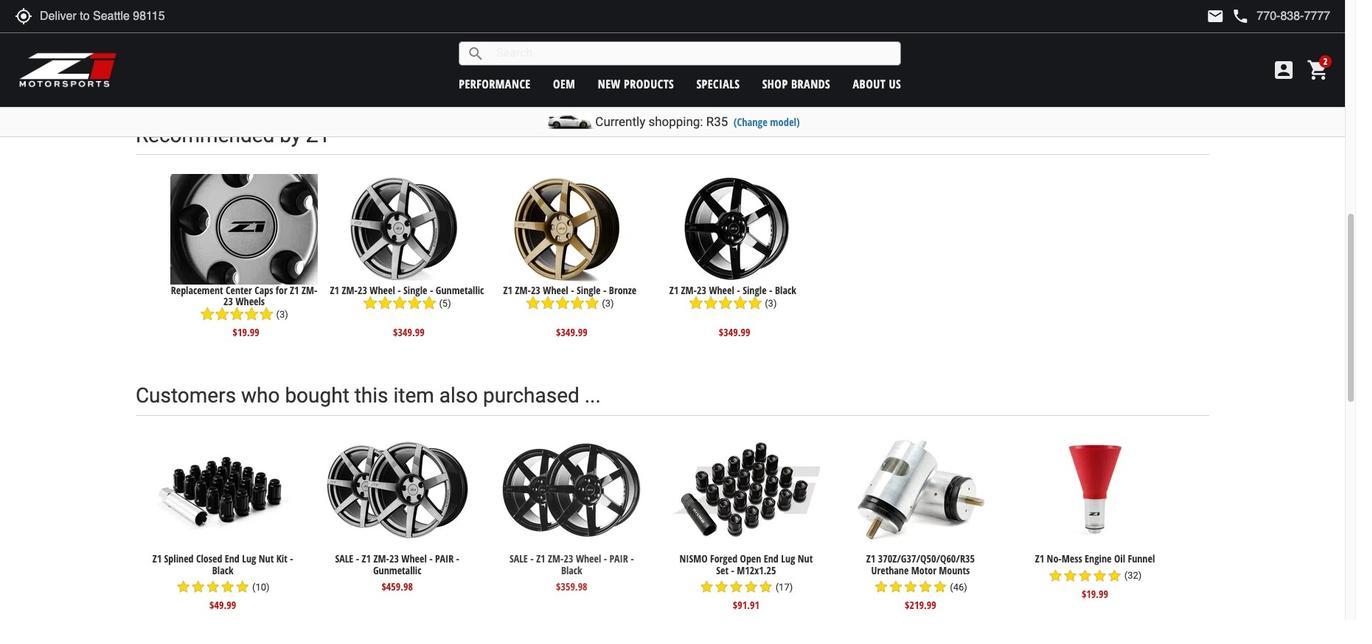 Task type: locate. For each thing, give the bounding box(es) containing it.
(3)
[[602, 298, 614, 309], [765, 298, 777, 309], [276, 309, 288, 320]]

nut left kit
[[259, 552, 274, 566]]

pair for sale - z1 zm-23 wheel - pair - gunmetallic $459.98
[[435, 552, 454, 566]]

...
[[585, 384, 601, 408]]

search
[[467, 45, 485, 62]]

nut right m12x1.25 in the right bottom of the page
[[798, 552, 813, 566]]

about inside 'link'
[[1219, 62, 1244, 76]]

lug
[[242, 552, 256, 566], [782, 552, 796, 566]]

us
[[889, 76, 902, 92]]

1 sale from the left
[[335, 552, 354, 566]]

2 horizontal spatial (3)
[[765, 298, 777, 309]]

(3) inside the "z1 zm-23 wheel - single - black star star star star star (3)"
[[765, 298, 777, 309]]

sale for sale - z1 zm-23 wheel - pair - gunmetallic $459.98
[[335, 552, 354, 566]]

Search search field
[[485, 42, 901, 65]]

0 vertical spatial $19.99
[[233, 326, 259, 340]]

0 horizontal spatial gunmetallic
[[373, 564, 422, 578]]

z1 inside z1 zm-23 wheel - single - bronze star star star star star (3)
[[504, 283, 513, 297]]

(3) inside z1 zm-23 wheel - single - bronze star star star star star (3)
[[602, 298, 614, 309]]

sale
[[335, 552, 354, 566], [510, 552, 528, 566]]

no-
[[1047, 552, 1062, 566]]

$19.99 inside z1 no-mess engine oil funnel star star star star star (32) $19.99
[[1082, 587, 1109, 601]]

single for z1 zm-23 wheel - single - gunmetallic star star star star star (5)
[[404, 283, 428, 297]]

nut for nismo forged open end lug nut set - m12x1.25 star star star star star (17) $91.91
[[798, 552, 813, 566]]

1 horizontal spatial sale
[[510, 552, 528, 566]]

0 horizontal spatial nut
[[259, 552, 274, 566]]

z1 inside z1 370z/g37/q50/q60/r35 urethane motor mounts star star star star star (46) $219.99
[[867, 552, 876, 566]]

lug up the (17)
[[782, 552, 796, 566]]

zm-
[[302, 283, 318, 297], [342, 283, 358, 297], [515, 283, 531, 297], [681, 283, 697, 297], [374, 552, 389, 566], [548, 552, 564, 566]]

single for z1 zm-23 wheel - single - black star star star star star (3)
[[743, 283, 767, 297]]

1 horizontal spatial (3)
[[602, 298, 614, 309]]

z1 inside the "z1 zm-23 wheel - single - black star star star star star (3)"
[[670, 283, 679, 297]]

nut inside z1 splined closed end lug nut kit - black star star star star star (10) $49.99
[[259, 552, 274, 566]]

wheel inside z1 zm-23 wheel - single - bronze star star star star star (3)
[[543, 283, 569, 297]]

0 horizontal spatial single
[[404, 283, 428, 297]]

1 vertical spatial $19.99
[[1082, 587, 1109, 601]]

1 pair from the left
[[435, 552, 454, 566]]

z1
[[306, 123, 330, 147], [290, 283, 299, 297], [330, 283, 339, 297], [504, 283, 513, 297], [670, 283, 679, 297], [152, 552, 162, 566], [362, 552, 371, 566], [536, 552, 546, 566], [867, 552, 876, 566], [1036, 552, 1045, 566]]

2 end from the left
[[764, 552, 779, 566]]

my_location
[[15, 7, 32, 25]]

center
[[226, 283, 252, 297]]

23 inside z1 zm-23 wheel - single - gunmetallic star star star star star (5)
[[358, 283, 367, 297]]

2 nut from the left
[[798, 552, 813, 566]]

nut inside nismo forged open end lug nut set - m12x1.25 star star star star star (17) $91.91
[[798, 552, 813, 566]]

funnel
[[1128, 552, 1156, 566]]

m12x1.25
[[737, 564, 777, 578]]

370z/g37/q50/q60/r35
[[879, 552, 975, 566]]

2 horizontal spatial single
[[743, 283, 767, 297]]

$349.99 for z1 zm-23 wheel - single - bronze star star star star star (3)
[[556, 326, 588, 340]]

0 horizontal spatial $19.99
[[233, 326, 259, 340]]

$19.99 down engine
[[1082, 587, 1109, 601]]

lug for z1 splined closed end lug nut kit - black star star star star star (10) $49.99
[[242, 552, 256, 566]]

23 inside sale - z1 zm-23 wheel - pair - black $359.98
[[564, 552, 574, 566]]

wheel inside sale - z1 zm-23 wheel - pair - black $359.98
[[576, 552, 602, 566]]

zm- inside sale - z1 zm-23 wheel - pair - black $359.98
[[548, 552, 564, 566]]

1 horizontal spatial pair
[[610, 552, 628, 566]]

pair
[[435, 552, 454, 566], [610, 552, 628, 566]]

z1 inside replacement center caps for z1 zm- 23 wheels star star star star star (3) $19.99
[[290, 283, 299, 297]]

0 horizontal spatial (3)
[[276, 309, 288, 320]]

specials link
[[697, 76, 740, 92]]

1 horizontal spatial gunmetallic
[[436, 283, 484, 297]]

1 horizontal spatial single
[[577, 283, 601, 297]]

z1 inside z1 zm-23 wheel - single - gunmetallic star star star star star (5)
[[330, 283, 339, 297]]

to
[[1211, 26, 1220, 40]]

bought
[[285, 384, 350, 408]]

$19.99
[[233, 326, 259, 340], [1082, 587, 1109, 601]]

wheel inside z1 zm-23 wheel - single - gunmetallic star star star star star (5)
[[370, 283, 395, 297]]

$19.99 down wheels
[[233, 326, 259, 340]]

1 horizontal spatial about
[[1219, 62, 1244, 76]]

nismo forged open end lug nut set - m12x1.25 star star star star star (17) $91.91
[[680, 552, 813, 613]]

1 horizontal spatial end
[[764, 552, 779, 566]]

0 horizontal spatial sale
[[335, 552, 354, 566]]

23
[[358, 283, 367, 297], [531, 283, 541, 297], [697, 283, 707, 297], [224, 294, 233, 308], [389, 552, 399, 566], [564, 552, 574, 566]]

lug for nismo forged open end lug nut set - m12x1.25 star star star star star (17) $91.91
[[782, 552, 796, 566]]

0 horizontal spatial black
[[212, 564, 234, 578]]

product
[[1265, 62, 1296, 76]]

end
[[225, 552, 240, 566], [764, 552, 779, 566]]

single inside the "z1 zm-23 wheel - single - black star star star star star (3)"
[[743, 283, 767, 297]]

(3) inside replacement center caps for z1 zm- 23 wheels star star star star star (3) $19.99
[[276, 309, 288, 320]]

mail phone
[[1207, 7, 1250, 25]]

account_box
[[1273, 58, 1296, 82]]

lug inside nismo forged open end lug nut set - m12x1.25 star star star star star (17) $91.91
[[782, 552, 796, 566]]

1 single from the left
[[404, 283, 428, 297]]

$349.99 down the "z1 zm-23 wheel - single - black star star star star star (3)"
[[719, 326, 751, 340]]

about left the this
[[1219, 62, 1244, 76]]

pair inside sale - z1 zm-23 wheel - pair - black $359.98
[[610, 552, 628, 566]]

1 vertical spatial gunmetallic
[[373, 564, 422, 578]]

replacement
[[171, 283, 223, 297]]

z1 motorsports logo image
[[18, 52, 118, 89]]

0 horizontal spatial pair
[[435, 552, 454, 566]]

$349.99 down z1 zm-23 wheel - single - gunmetallic star star star star star (5)
[[393, 326, 425, 340]]

black inside z1 splined closed end lug nut kit - black star star star star star (10) $49.99
[[212, 564, 234, 578]]

wheel for z1 zm-23 wheel - single - gunmetallic star star star star star (5)
[[370, 283, 395, 297]]

star
[[363, 296, 378, 311], [378, 296, 393, 311], [393, 296, 407, 311], [407, 296, 422, 311], [422, 296, 437, 311], [526, 296, 541, 311], [541, 296, 556, 311], [556, 296, 570, 311], [570, 296, 585, 311], [585, 296, 600, 311], [689, 296, 704, 311], [704, 296, 719, 311], [719, 296, 733, 311], [733, 296, 748, 311], [748, 296, 763, 311], [200, 307, 215, 322], [215, 307, 230, 322], [230, 307, 244, 322], [244, 307, 259, 322], [259, 307, 274, 322], [1049, 569, 1064, 583], [1064, 569, 1078, 583], [1078, 569, 1093, 583], [1093, 569, 1108, 583], [1108, 569, 1123, 583], [176, 580, 191, 595], [191, 580, 206, 595], [206, 580, 220, 595], [220, 580, 235, 595], [235, 580, 250, 595], [700, 580, 715, 595], [715, 580, 729, 595], [729, 580, 744, 595], [744, 580, 759, 595], [759, 580, 774, 595], [874, 580, 889, 595], [889, 580, 904, 595], [904, 580, 919, 595], [919, 580, 933, 595], [933, 580, 948, 595]]

zm- inside replacement center caps for z1 zm- 23 wheels star star star star star (3) $19.99
[[302, 283, 318, 297]]

z1 zm-23 wheel - single - gunmetallic star star star star star (5)
[[330, 283, 484, 311]]

ask a question about this product
[[1156, 62, 1296, 76]]

wheel for z1 zm-23 wheel - single - bronze star star star star star (3)
[[543, 283, 569, 297]]

-
[[398, 283, 401, 297], [430, 283, 433, 297], [571, 283, 574, 297], [603, 283, 607, 297], [737, 283, 741, 297], [770, 283, 773, 297], [290, 552, 293, 566], [356, 552, 359, 566], [430, 552, 433, 566], [456, 552, 460, 566], [531, 552, 534, 566], [604, 552, 607, 566], [631, 552, 634, 566], [731, 564, 735, 578]]

0 vertical spatial gunmetallic
[[436, 283, 484, 297]]

purchased
[[483, 384, 580, 408]]

wheel
[[370, 283, 395, 297], [543, 283, 569, 297], [709, 283, 735, 297], [402, 552, 427, 566], [576, 552, 602, 566]]

open
[[740, 552, 762, 566]]

2 horizontal spatial $349.99
[[719, 326, 751, 340]]

single inside z1 zm-23 wheel - single - bronze star star star star star (3)
[[577, 283, 601, 297]]

2 pair from the left
[[610, 552, 628, 566]]

lug inside z1 splined closed end lug nut kit - black star star star star star (10) $49.99
[[242, 552, 256, 566]]

end inside z1 splined closed end lug nut kit - black star star star star star (10) $49.99
[[225, 552, 240, 566]]

about
[[1219, 62, 1244, 76], [853, 76, 886, 92]]

for
[[276, 283, 287, 297]]

by
[[280, 123, 301, 147]]

pair inside sale - z1 zm-23 wheel - pair - gunmetallic $459.98
[[435, 552, 454, 566]]

(change
[[734, 115, 768, 129]]

0 horizontal spatial lug
[[242, 552, 256, 566]]

2 horizontal spatial black
[[775, 283, 797, 297]]

gunmetallic up $459.98
[[373, 564, 422, 578]]

2 lug from the left
[[782, 552, 796, 566]]

0 horizontal spatial end
[[225, 552, 240, 566]]

sale inside sale - z1 zm-23 wheel - pair - black $359.98
[[510, 552, 528, 566]]

lug up the '(10)' on the bottom left
[[242, 552, 256, 566]]

$349.99 down z1 zm-23 wheel - single - bronze star star star star star (3)
[[556, 326, 588, 340]]

wheels
[[236, 294, 265, 308]]

1 horizontal spatial black
[[561, 564, 583, 578]]

set
[[717, 564, 729, 578]]

1 end from the left
[[225, 552, 240, 566]]

gunmetallic
[[436, 283, 484, 297], [373, 564, 422, 578]]

0 horizontal spatial $349.99
[[393, 326, 425, 340]]

sale inside sale - z1 zm-23 wheel - pair - gunmetallic $459.98
[[335, 552, 354, 566]]

z1 splined closed end lug nut kit - black star star star star star (10) $49.99
[[152, 552, 293, 613]]

single for z1 zm-23 wheel - single - bronze star star star star star (3)
[[577, 283, 601, 297]]

currently shopping: r35 (change model)
[[596, 114, 800, 129]]

mess
[[1062, 552, 1083, 566]]

forged
[[710, 552, 738, 566]]

1 horizontal spatial nut
[[798, 552, 813, 566]]

recommended by z1
[[136, 123, 330, 147]]

new
[[598, 76, 621, 92]]

about left us
[[853, 76, 886, 92]]

1 $349.99 from the left
[[393, 326, 425, 340]]

a
[[1172, 62, 1178, 76]]

1 horizontal spatial lug
[[782, 552, 796, 566]]

3 $349.99 from the left
[[719, 326, 751, 340]]

oem link
[[553, 76, 576, 92]]

end right closed
[[225, 552, 240, 566]]

gunmetallic up (5) at the top
[[436, 283, 484, 297]]

model)
[[771, 115, 800, 129]]

about us link
[[853, 76, 902, 92]]

2 single from the left
[[577, 283, 601, 297]]

nut for z1 splined closed end lug nut kit - black star star star star star (10) $49.99
[[259, 552, 274, 566]]

oem
[[553, 76, 576, 92]]

shopping:
[[649, 114, 703, 129]]

1 lug from the left
[[242, 552, 256, 566]]

z1 inside sale - z1 zm-23 wheel - pair - gunmetallic $459.98
[[362, 552, 371, 566]]

single
[[404, 283, 428, 297], [577, 283, 601, 297], [743, 283, 767, 297]]

wheel inside the "z1 zm-23 wheel - single - black star star star star star (3)"
[[709, 283, 735, 297]]

2 $349.99 from the left
[[556, 326, 588, 340]]

sale for sale - z1 zm-23 wheel - pair - black $359.98
[[510, 552, 528, 566]]

shop
[[763, 76, 788, 92]]

recommended
[[136, 123, 275, 147]]

1 nut from the left
[[259, 552, 274, 566]]

end right the open
[[764, 552, 779, 566]]

single inside z1 zm-23 wheel - single - gunmetallic star star star star star (5)
[[404, 283, 428, 297]]

23 inside z1 zm-23 wheel - single - bronze star star star star star (3)
[[531, 283, 541, 297]]

$459.98
[[382, 580, 413, 594]]

1 horizontal spatial $19.99
[[1082, 587, 1109, 601]]

$349.99
[[393, 326, 425, 340], [556, 326, 588, 340], [719, 326, 751, 340]]

wheel for z1 zm-23 wheel - single - black star star star star star (3)
[[709, 283, 735, 297]]

3 single from the left
[[743, 283, 767, 297]]

(5)
[[439, 298, 451, 309]]

this
[[355, 384, 388, 408]]

2 sale from the left
[[510, 552, 528, 566]]

black
[[775, 283, 797, 297], [212, 564, 234, 578], [561, 564, 583, 578]]

1 horizontal spatial $349.99
[[556, 326, 588, 340]]

$359.98
[[556, 580, 588, 594]]

z1 inside z1 no-mess engine oil funnel star star star star star (32) $19.99
[[1036, 552, 1045, 566]]

$349.99 for z1 zm-23 wheel - single - gunmetallic star star star star star (5)
[[393, 326, 425, 340]]

(change model) link
[[734, 115, 800, 129]]

end inside nismo forged open end lug nut set - m12x1.25 star star star star star (17) $91.91
[[764, 552, 779, 566]]

favorite_border
[[1172, 25, 1189, 42]]



Task type: vqa. For each thing, say whether or not it's contained in the screenshot.


Task type: describe. For each thing, give the bounding box(es) containing it.
z1 zm-23 wheel - single - black star star star star star (3)
[[670, 283, 797, 311]]

who
[[241, 384, 280, 408]]

- inside z1 splined closed end lug nut kit - black star star star star star (10) $49.99
[[290, 552, 293, 566]]

question
[[1181, 62, 1217, 76]]

performance link
[[459, 76, 531, 92]]

$349.99 for z1 zm-23 wheel - single - black star star star star star (3)
[[719, 326, 751, 340]]

add
[[1193, 26, 1209, 40]]

oil
[[1115, 552, 1126, 566]]

23 inside sale - z1 zm-23 wheel - pair - gunmetallic $459.98
[[389, 552, 399, 566]]

zm- inside z1 zm-23 wheel - single - gunmetallic star star star star star (5)
[[342, 283, 358, 297]]

z1 370z/g37/q50/q60/r35 urethane motor mounts star star star star star (46) $219.99
[[867, 552, 975, 613]]

ask a question about this product link
[[1112, 56, 1319, 82]]

account_box link
[[1269, 58, 1300, 82]]

ask
[[1156, 62, 1170, 76]]

replacement center caps for z1 zm- 23 wheels star star star star star (3) $19.99
[[171, 283, 318, 340]]

mail link
[[1207, 7, 1225, 25]]

this
[[1246, 62, 1262, 76]]

favorite_border add to wish list
[[1172, 25, 1259, 42]]

z1 no-mess engine oil funnel star star star star star (32) $19.99
[[1036, 552, 1156, 601]]

r35
[[707, 114, 728, 129]]

performance
[[459, 76, 531, 92]]

(46)
[[950, 582, 968, 593]]

splined
[[164, 552, 194, 566]]

bronze
[[609, 283, 637, 297]]

(17)
[[776, 582, 793, 593]]

z1 zm-23 wheel - single - bronze star star star star star (3)
[[504, 283, 637, 311]]

(32)
[[1125, 571, 1142, 582]]

wish
[[1222, 26, 1242, 40]]

(3) for z1 zm-23 wheel - single - black star star star star star (3)
[[765, 298, 777, 309]]

mounts
[[939, 564, 970, 578]]

zm- inside the "z1 zm-23 wheel - single - black star star star star star (3)"
[[681, 283, 697, 297]]

end for z1 splined closed end lug nut kit - black star star star star star (10) $49.99
[[225, 552, 240, 566]]

also
[[439, 384, 478, 408]]

motor
[[912, 564, 937, 578]]

new products
[[598, 76, 674, 92]]

products
[[624, 76, 674, 92]]

gunmetallic inside sale - z1 zm-23 wheel - pair - gunmetallic $459.98
[[373, 564, 422, 578]]

specials
[[697, 76, 740, 92]]

customers who bought this item also purchased ...
[[136, 384, 601, 408]]

- inside nismo forged open end lug nut set - m12x1.25 star star star star star (17) $91.91
[[731, 564, 735, 578]]

customers
[[136, 384, 236, 408]]

phone link
[[1232, 7, 1331, 25]]

shopping_cart
[[1307, 58, 1331, 82]]

nismo
[[680, 552, 708, 566]]

zm- inside z1 zm-23 wheel - single - bronze star star star star star (3)
[[515, 283, 531, 297]]

about us
[[853, 76, 902, 92]]

z1 inside z1 splined closed end lug nut kit - black star star star star star (10) $49.99
[[152, 552, 162, 566]]

engine
[[1085, 552, 1112, 566]]

item
[[394, 384, 434, 408]]

(10)
[[252, 582, 270, 593]]

black inside sale - z1 zm-23 wheel - pair - black $359.98
[[561, 564, 583, 578]]

black inside the "z1 zm-23 wheel - single - black star star star star star (3)"
[[775, 283, 797, 297]]

zm- inside sale - z1 zm-23 wheel - pair - gunmetallic $459.98
[[374, 552, 389, 566]]

$49.99
[[210, 599, 236, 613]]

23 inside replacement center caps for z1 zm- 23 wheels star star star star star (3) $19.99
[[224, 294, 233, 308]]

mail
[[1207, 7, 1225, 25]]

new products link
[[598, 76, 674, 92]]

phone
[[1232, 7, 1250, 25]]

z1 inside sale - z1 zm-23 wheel - pair - black $359.98
[[536, 552, 546, 566]]

list
[[1245, 26, 1259, 40]]

23 inside the "z1 zm-23 wheel - single - black star star star star star (3)"
[[697, 283, 707, 297]]

$91.91
[[733, 599, 760, 613]]

shop brands link
[[763, 76, 831, 92]]

sale - z1 zm-23 wheel - pair - black $359.98
[[510, 552, 634, 594]]

caps
[[255, 283, 273, 297]]

pair for sale - z1 zm-23 wheel - pair - black $359.98
[[610, 552, 628, 566]]

urethane
[[872, 564, 909, 578]]

sale - z1 zm-23 wheel - pair - gunmetallic $459.98
[[335, 552, 460, 594]]

shop brands
[[763, 76, 831, 92]]

(3) for z1 zm-23 wheel - single - bronze star star star star star (3)
[[602, 298, 614, 309]]

0 horizontal spatial about
[[853, 76, 886, 92]]

$219.99
[[905, 599, 937, 613]]

gunmetallic inside z1 zm-23 wheel - single - gunmetallic star star star star star (5)
[[436, 283, 484, 297]]

(3) for replacement center caps for z1 zm- 23 wheels star star star star star (3) $19.99
[[276, 309, 288, 320]]

shopping_cart link
[[1304, 58, 1331, 82]]

currently
[[596, 114, 646, 129]]

wheel inside sale - z1 zm-23 wheel - pair - gunmetallic $459.98
[[402, 552, 427, 566]]

kit
[[276, 552, 288, 566]]

$19.99 inside replacement center caps for z1 zm- 23 wheels star star star star star (3) $19.99
[[233, 326, 259, 340]]

end for nismo forged open end lug nut set - m12x1.25 star star star star star (17) $91.91
[[764, 552, 779, 566]]

closed
[[196, 552, 222, 566]]

brands
[[792, 76, 831, 92]]



